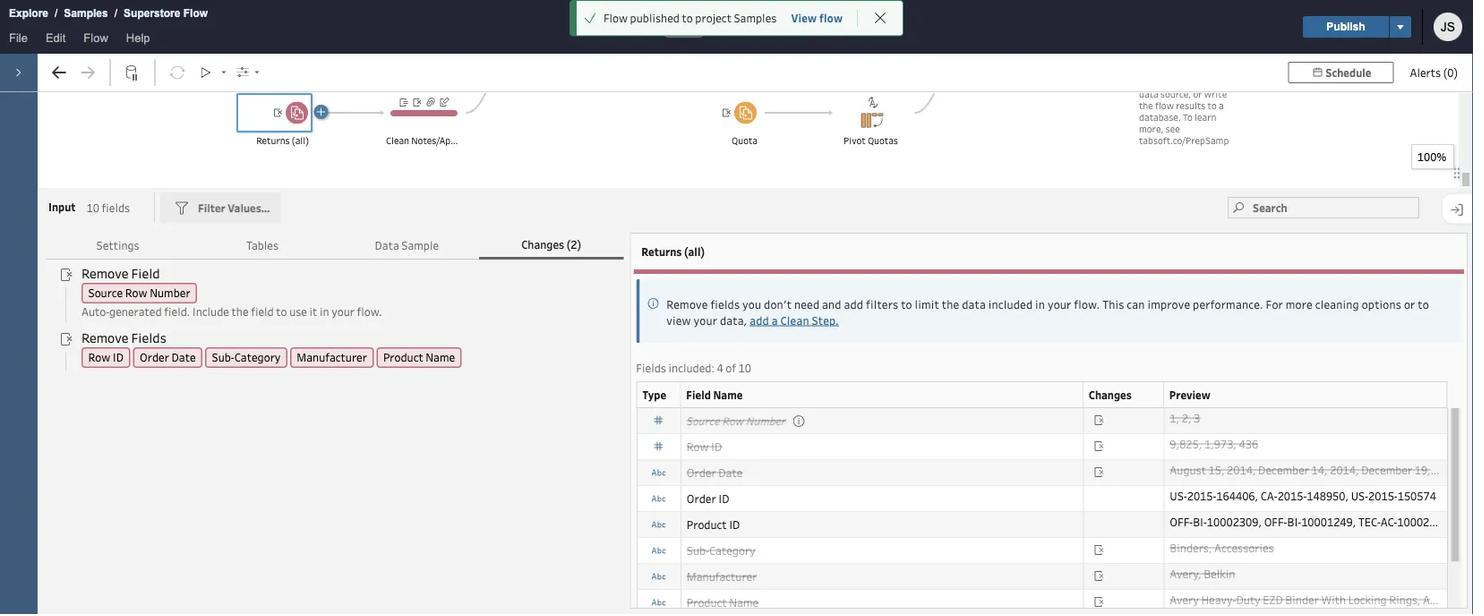 Task type: locate. For each thing, give the bounding box(es) containing it.
0 vertical spatial sub-category
[[212, 350, 281, 365]]

4
[[717, 361, 723, 376]]

clean down need
[[781, 313, 810, 328]]

type
[[643, 388, 667, 402]]

clean
[[386, 134, 409, 147], [781, 313, 810, 328]]

1 horizontal spatial a
[[1219, 99, 1224, 112]]

add
[[1139, 52, 1156, 65]]

4 row from the top
[[636, 486, 1449, 513]]

1 vertical spatial remove
[[667, 297, 708, 312]]

source
[[88, 286, 123, 301], [686, 414, 720, 428]]

1 vertical spatial flow
[[1156, 99, 1174, 112]]

source up auto-
[[88, 286, 123, 301]]

row up generated
[[125, 286, 147, 301]]

0 vertical spatial order date
[[140, 350, 196, 365]]

0 horizontal spatial in
[[320, 304, 329, 319]]

1 vertical spatial manufacturer
[[686, 569, 757, 584]]

december up ca-
[[1258, 463, 1309, 478]]

fields up "settings"
[[102, 200, 130, 215]]

order up the product id
[[686, 492, 716, 506]]

sub-category down the product id
[[686, 544, 755, 558]]

changes left (2)
[[522, 238, 565, 252]]

order for us-2015-164406, ca-2015-148950, us-2015-150574
[[686, 492, 716, 506]]

avery,
[[1170, 567, 1201, 582]]

1 horizontal spatial samples
[[734, 10, 777, 25]]

or left write
[[1194, 87, 1203, 100]]

row group containing 1, 2, 3
[[636, 408, 1459, 615]]

order date down field.
[[140, 350, 196, 365]]

flow. right it
[[357, 304, 382, 319]]

us-
[[1170, 489, 1187, 504], [1351, 489, 1368, 504]]

0 horizontal spatial /
[[55, 7, 58, 19]]

1 horizontal spatial category
[[709, 544, 755, 558]]

2 vertical spatial remove
[[82, 329, 129, 347]]

row containing avery, belkin
[[636, 564, 1449, 591]]

returns (all)
[[256, 134, 309, 147], [642, 245, 705, 259]]

0 horizontal spatial fields
[[102, 200, 130, 215]]

0 vertical spatial product
[[383, 350, 423, 365]]

0 vertical spatial manufacturer
[[297, 350, 367, 365]]

remove down "settings"
[[82, 265, 129, 282]]

/ right samples link
[[114, 7, 117, 19]]

product for row containing off-bi-10002309, off-bi-10001249, tec-ac-10002600
[[686, 518, 727, 532]]

auto-
[[82, 304, 109, 319]]

1 horizontal spatial sub-
[[686, 544, 709, 558]]

samples
[[64, 7, 108, 19], [734, 10, 777, 25]]

436
[[1239, 437, 1258, 452]]

10 right of
[[739, 361, 752, 376]]

2,
[[1182, 411, 1191, 426]]

a inside add an output step here to create an extract, published data source, or write the flow results to a database. to learn more, see tabsoft.co/prepsamp
[[1219, 99, 1224, 112]]

the left field
[[232, 304, 249, 319]]

1 horizontal spatial changes
[[1089, 388, 1132, 402]]

1 vertical spatial returns (all)
[[642, 245, 705, 259]]

your
[[1048, 297, 1072, 312], [332, 304, 355, 319], [694, 313, 718, 328]]

1 vertical spatial name
[[713, 388, 743, 402]]

1 horizontal spatial december
[[1361, 463, 1412, 478]]

number inside "row group"
[[746, 414, 786, 428]]

2 bi- from the left
[[1287, 515, 1301, 530]]

field down the fields included: 4 of 10
[[686, 388, 711, 402]]

1 vertical spatial sub-category
[[686, 544, 755, 558]]

explore link
[[8, 4, 49, 22]]

0 horizontal spatial date
[[172, 350, 196, 365]]

a down don't
[[772, 313, 778, 328]]

date down field.
[[172, 350, 196, 365]]

0 horizontal spatial changes
[[522, 238, 565, 252]]

more
[[1286, 297, 1313, 312]]

0 vertical spatial changes
[[522, 238, 565, 252]]

date up order id
[[718, 466, 742, 480]]

performance.
[[1193, 297, 1264, 312]]

sub-category down field
[[212, 350, 281, 365]]

grid
[[636, 382, 1462, 615]]

or inside add an output step here to create an extract, published data source, or write the flow results to a database. to learn more, see tabsoft.co/prepsamp
[[1194, 87, 1203, 100]]

a right learn at top
[[1219, 99, 1224, 112]]

row
[[636, 408, 1449, 435], [636, 434, 1449, 461], [636, 460, 1459, 487], [636, 486, 1449, 513], [636, 512, 1449, 539], [636, 538, 1449, 565], [636, 564, 1449, 591]]

0 vertical spatial sub-
[[212, 350, 234, 365]]

samples up flow popup button
[[64, 7, 108, 19]]

1 horizontal spatial field
[[686, 388, 711, 402]]

to
[[1183, 111, 1193, 123]]

superstore up 'help'
[[124, 7, 180, 19]]

in
[[1036, 297, 1045, 312], [320, 304, 329, 319]]

a
[[1219, 99, 1224, 112], [772, 313, 778, 328]]

id for us-2015-164406, ca-2015-148950, us-2015-150574
[[718, 492, 729, 506]]

number down the fields included: 4 of 10
[[746, 414, 786, 428]]

1 horizontal spatial us-
[[1351, 489, 1368, 504]]

sub- down the product id
[[686, 544, 709, 558]]

0 horizontal spatial product name
[[383, 350, 455, 365]]

to left the limit
[[901, 297, 913, 312]]

add an output step here to create an extract, published data source, or write the flow results to a database. to learn more, see tabsoft.co/prepsamp
[[1139, 52, 1229, 146]]

date inside row
[[718, 466, 742, 480]]

row
[[125, 286, 147, 301], [88, 350, 110, 365], [722, 414, 744, 428], [686, 440, 709, 454]]

1 horizontal spatial the
[[942, 297, 960, 312]]

file button
[[0, 27, 37, 54]]

10 fields
[[86, 200, 130, 215]]

1 horizontal spatial fields
[[711, 297, 740, 312]]

your inside remove field source row number auto-generated field. include the field to use it in your flow.
[[332, 304, 355, 319]]

your right it
[[332, 304, 355, 319]]

us- down august
[[1170, 489, 1187, 504]]

19,
[[1415, 463, 1431, 478]]

or
[[1194, 87, 1203, 100], [1405, 297, 1416, 312]]

row down "field name"
[[722, 414, 744, 428]]

0 vertical spatial category
[[234, 350, 281, 365]]

data sample
[[375, 238, 439, 253]]

1 horizontal spatial off-
[[1264, 515, 1287, 530]]

output
[[1170, 52, 1201, 65]]

0 horizontal spatial or
[[1194, 87, 1203, 100]]

7 row from the top
[[636, 564, 1449, 591]]

pivot
[[844, 134, 866, 147]]

order
[[140, 350, 169, 365], [686, 466, 716, 480], [686, 492, 716, 506]]

sub-category inside "row group"
[[686, 544, 755, 558]]

add right and
[[844, 297, 864, 312]]

category inside row
[[709, 544, 755, 558]]

1 horizontal spatial number
[[746, 414, 786, 428]]

published up results
[[1175, 76, 1216, 88]]

1 horizontal spatial 2015-
[[1278, 489, 1307, 504]]

0 horizontal spatial bi-
[[1193, 515, 1207, 530]]

1 vertical spatial 10
[[739, 361, 752, 376]]

1 row from the top
[[636, 408, 1449, 435]]

1 horizontal spatial returns
[[642, 245, 682, 259]]

for
[[1266, 297, 1284, 312]]

2014,
[[1227, 463, 1256, 478], [1330, 463, 1359, 478]]

1 vertical spatial date
[[718, 466, 742, 480]]

2 vertical spatial order
[[686, 492, 716, 506]]

cleaning
[[1316, 297, 1360, 312]]

the right the limit
[[942, 297, 960, 312]]

1 horizontal spatial your
[[694, 313, 718, 328]]

1 vertical spatial product name
[[686, 595, 758, 610]]

file
[[9, 31, 28, 44]]

to right here
[[1160, 64, 1170, 77]]

to left use
[[276, 304, 287, 319]]

row id
[[88, 350, 124, 365], [686, 440, 722, 454]]

2015- up off-bi-10002309, off-bi-10001249, tec-ac-10002600
[[1278, 489, 1307, 504]]

sub- inside row
[[686, 544, 709, 558]]

or right options
[[1405, 297, 1416, 312]]

the up more, at the right top of page
[[1139, 99, 1154, 112]]

row down remove fields
[[88, 350, 110, 365]]

row id down source row number
[[686, 440, 722, 454]]

bi-
[[1193, 515, 1207, 530], [1287, 515, 1301, 530]]

1 vertical spatial changes
[[1089, 388, 1132, 402]]

view
[[791, 11, 817, 25]]

flow up see
[[1156, 99, 1174, 112]]

bi- down us-2015-164406, ca-2015-148950, us-2015-150574
[[1287, 515, 1301, 530]]

0 vertical spatial 10
[[86, 200, 99, 215]]

changes for changes
[[1089, 388, 1132, 402]]

field down "settings"
[[131, 265, 160, 282]]

category
[[234, 350, 281, 365], [709, 544, 755, 558]]

0 horizontal spatial number
[[150, 286, 190, 301]]

2015- up ac-
[[1368, 489, 1398, 504]]

0 vertical spatial product name
[[383, 350, 455, 365]]

order date
[[140, 350, 196, 365], [686, 466, 742, 480]]

0 horizontal spatial 10
[[86, 200, 99, 215]]

1 horizontal spatial 2014,
[[1330, 463, 1359, 478]]

10002309,
[[1207, 515, 1262, 530]]

add down you
[[750, 313, 769, 328]]

row containing august 15, 2014, december 14, 2014, december 19, 2014
[[636, 460, 1459, 487]]

0 horizontal spatial field
[[131, 265, 160, 282]]

2015-
[[1187, 489, 1216, 504], [1278, 489, 1307, 504], [1368, 489, 1398, 504]]

1 vertical spatial add
[[750, 313, 769, 328]]

fields up data,
[[711, 297, 740, 312]]

your right included
[[1048, 297, 1072, 312]]

changes inside grid
[[1089, 388, 1132, 402]]

1 horizontal spatial row id
[[686, 440, 722, 454]]

avery, belkin
[[1170, 567, 1235, 582]]

order up order id
[[686, 466, 716, 480]]

published
[[630, 10, 680, 25], [1175, 76, 1216, 88]]

1 vertical spatial published
[[1175, 76, 1216, 88]]

remove inside remove field source row number auto-generated field. include the field to use it in your flow.
[[82, 265, 129, 282]]

or inside this can improve performance. for more cleaning options or to view your data,
[[1405, 297, 1416, 312]]

2 vertical spatial name
[[729, 595, 758, 610]]

row group
[[636, 408, 1459, 615]]

off-
[[1170, 515, 1193, 530], [1264, 515, 1287, 530]]

0 horizontal spatial 2014,
[[1227, 463, 1256, 478]]

here
[[1139, 64, 1159, 77]]

6 row from the top
[[636, 538, 1449, 565]]

order date inside "row group"
[[686, 466, 742, 480]]

1 horizontal spatial bi-
[[1287, 515, 1301, 530]]

ac-
[[1381, 515, 1397, 530]]

/ up edit
[[55, 7, 58, 19]]

an right create
[[1201, 64, 1211, 77]]

2 horizontal spatial the
[[1139, 99, 1154, 112]]

field
[[131, 265, 160, 282], [686, 388, 711, 402]]

flow
[[820, 11, 843, 25], [1156, 99, 1174, 112]]

1 horizontal spatial flow
[[1156, 99, 1174, 112]]

data,
[[720, 313, 747, 328]]

0 vertical spatial returns
[[256, 134, 290, 147]]

row inside remove field source row number auto-generated field. include the field to use it in your flow.
[[125, 286, 147, 301]]

0 horizontal spatial the
[[232, 304, 249, 319]]

to left project
[[682, 10, 693, 25]]

flow right view
[[820, 11, 843, 25]]

changes (2)
[[522, 238, 581, 252]]

date
[[172, 350, 196, 365], [718, 466, 742, 480]]

product name inside row
[[686, 595, 758, 610]]

source row number
[[686, 414, 786, 428]]

us- up tec- at the bottom
[[1351, 489, 1368, 504]]

2014, right 14, on the right bottom of the page
[[1330, 463, 1359, 478]]

1 horizontal spatial (all)
[[684, 245, 705, 259]]

need
[[794, 297, 820, 312]]

10
[[86, 200, 99, 215], [739, 361, 752, 376]]

data left included
[[962, 297, 986, 312]]

id down source row number
[[711, 440, 722, 454]]

id for 9,825, 1,973, 436
[[711, 440, 722, 454]]

0 vertical spatial flow
[[820, 11, 843, 25]]

see
[[1166, 122, 1180, 135]]

bi- up binders,
[[1193, 515, 1207, 530]]

fields down generated
[[131, 329, 166, 347]]

id down order id
[[729, 518, 740, 532]]

source inside row
[[686, 414, 720, 428]]

3 row from the top
[[636, 460, 1459, 487]]

2 2014, from the left
[[1330, 463, 1359, 478]]

category down the product id
[[709, 544, 755, 558]]

in right included
[[1036, 297, 1045, 312]]

flow.
[[1074, 297, 1100, 312], [357, 304, 382, 319]]

2014
[[1433, 463, 1459, 478]]

1 vertical spatial category
[[709, 544, 755, 558]]

0 vertical spatial number
[[150, 286, 190, 301]]

data down here
[[1139, 87, 1159, 100]]

manufacturer down it
[[297, 350, 367, 365]]

id up the product id
[[718, 492, 729, 506]]

binders,
[[1170, 541, 1212, 556]]

0 horizontal spatial a
[[772, 313, 778, 328]]

in right it
[[320, 304, 329, 319]]

order date up order id
[[686, 466, 742, 480]]

december left 19,
[[1361, 463, 1412, 478]]

0 horizontal spatial clean
[[386, 134, 409, 147]]

an right add
[[1158, 52, 1168, 65]]

2 row from the top
[[636, 434, 1449, 461]]

category down field
[[234, 350, 281, 365]]

2 us- from the left
[[1351, 489, 1368, 504]]

your right view
[[694, 313, 718, 328]]

1 horizontal spatial in
[[1036, 297, 1045, 312]]

to inside remove field source row number auto-generated field. include the field to use it in your flow.
[[276, 304, 287, 319]]

clean left notes/approver
[[386, 134, 409, 147]]

samples right project
[[734, 10, 777, 25]]

samples inside alert
[[734, 10, 777, 25]]

0 horizontal spatial off-
[[1170, 515, 1193, 530]]

results
[[1176, 99, 1206, 112]]

remove for remove fields
[[82, 329, 129, 347]]

flow inside flow published to project samples alert
[[604, 10, 628, 25]]

data
[[1139, 87, 1159, 100], [962, 297, 986, 312]]

superstore
[[124, 7, 180, 19], [711, 19, 782, 35]]

more,
[[1139, 122, 1164, 135]]

off- up binders,
[[1170, 515, 1193, 530]]

product id
[[686, 518, 740, 532]]

off- down ca-
[[1264, 515, 1287, 530]]

1 vertical spatial order date
[[686, 466, 742, 480]]

changes for changes (2)
[[522, 238, 565, 252]]

1 horizontal spatial source
[[686, 414, 720, 428]]

input
[[48, 200, 76, 214]]

source down "field name"
[[686, 414, 720, 428]]

remove up view
[[667, 297, 708, 312]]

1 horizontal spatial or
[[1405, 297, 1416, 312]]

5 row from the top
[[636, 512, 1449, 539]]

0 horizontal spatial your
[[332, 304, 355, 319]]

remove for remove fields you don't need and add filters to limit the data included in your flow.
[[667, 297, 708, 312]]

changes left preview
[[1089, 388, 1132, 402]]

0 vertical spatial returns (all)
[[256, 134, 309, 147]]

10 right input
[[86, 200, 99, 215]]

number up field.
[[150, 286, 190, 301]]

published left project
[[630, 10, 680, 25]]

alerts (0)
[[1410, 65, 1458, 80]]

product inside row
[[686, 518, 727, 532]]

1 vertical spatial a
[[772, 313, 778, 328]]

0 vertical spatial field
[[131, 265, 160, 282]]

row id down remove fields
[[88, 350, 124, 365]]

product name
[[383, 350, 455, 365], [686, 595, 758, 610]]

fields
[[102, 200, 130, 215], [711, 297, 740, 312]]

to inside alert
[[682, 10, 693, 25]]

tables
[[246, 238, 279, 253]]

0 horizontal spatial 2015-
[[1187, 489, 1216, 504]]

add
[[844, 297, 864, 312], [750, 313, 769, 328]]

don't
[[764, 297, 792, 312]]

superstore left view
[[711, 19, 782, 35]]

to inside this can improve performance. for more cleaning options or to view your data,
[[1418, 297, 1430, 312]]

0 horizontal spatial published
[[630, 10, 680, 25]]

product
[[383, 350, 423, 365], [686, 518, 727, 532], [686, 595, 727, 610]]

0 vertical spatial data
[[1139, 87, 1159, 100]]

fields up type
[[636, 361, 666, 376]]

0 horizontal spatial add
[[750, 313, 769, 328]]

product inside row
[[686, 595, 727, 610]]

accessories
[[1214, 541, 1274, 556]]

flow. left the this
[[1074, 297, 1100, 312]]

1 vertical spatial sub-
[[686, 544, 709, 558]]

1 horizontal spatial add
[[844, 297, 864, 312]]

1 vertical spatial fields
[[711, 297, 740, 312]]

order for august 15, 2014, december 14, 2014, december 19, 2014
[[686, 466, 716, 480]]

remove down auto-
[[82, 329, 129, 347]]

/
[[55, 7, 58, 19], [114, 7, 117, 19]]

clean notes/approver
[[386, 134, 479, 147]]

notes/approver
[[411, 134, 479, 147]]

sub- down include
[[212, 350, 234, 365]]

order down remove fields
[[140, 350, 169, 365]]

included
[[989, 297, 1033, 312]]

to right options
[[1418, 297, 1430, 312]]

0 vertical spatial (all)
[[292, 134, 309, 147]]

id
[[113, 350, 124, 365], [711, 440, 722, 454], [718, 492, 729, 506], [729, 518, 740, 532]]

1 vertical spatial number
[[746, 414, 786, 428]]

2 vertical spatial product
[[686, 595, 727, 610]]

2014, right 15, at the right bottom
[[1227, 463, 1256, 478]]

2015- down august
[[1187, 489, 1216, 504]]

to right results
[[1208, 99, 1217, 112]]

manufacturer down the product id
[[686, 569, 757, 584]]

0 horizontal spatial source
[[88, 286, 123, 301]]



Task type: vqa. For each thing, say whether or not it's contained in the screenshot.


Task type: describe. For each thing, give the bounding box(es) containing it.
filters
[[866, 297, 899, 312]]

remove fields you don't need and add filters to limit the data included in your flow.
[[667, 297, 1103, 312]]

include
[[192, 304, 229, 319]]

0 horizontal spatial order date
[[140, 350, 196, 365]]

0 vertical spatial clean
[[386, 134, 409, 147]]

explore
[[9, 7, 48, 19]]

remove for remove field source row number auto-generated field. include the field to use it in your flow.
[[82, 265, 129, 282]]

field name
[[686, 388, 743, 402]]

row id inside row
[[686, 440, 722, 454]]

remove field source row number auto-generated field. include the field to use it in your flow.
[[82, 265, 382, 319]]

manufacturer inside row
[[686, 569, 757, 584]]

add a clean step.
[[750, 313, 839, 328]]

9,825, 1,973, 436
[[1170, 437, 1258, 452]]

1,973,
[[1204, 437, 1237, 452]]

1 vertical spatial clean
[[781, 313, 810, 328]]

0 vertical spatial order
[[140, 350, 169, 365]]

0 horizontal spatial manufacturer
[[297, 350, 367, 365]]

fields for 10
[[102, 200, 130, 215]]

number inside remove field source row number auto-generated field. include the field to use it in your flow.
[[150, 286, 190, 301]]

in inside remove field source row number auto-generated field. include the field to use it in your flow.
[[320, 304, 329, 319]]

js button
[[1434, 13, 1463, 41]]

id down remove fields
[[113, 350, 124, 365]]

tabsoft.co/prepsamp
[[1139, 134, 1229, 146]]

pivot quotas
[[844, 134, 898, 147]]

10001249,
[[1301, 515, 1356, 530]]

2 horizontal spatial your
[[1048, 297, 1072, 312]]

1 us- from the left
[[1170, 489, 1187, 504]]

id for off-bi-10002309, off-bi-10001249, tec-ac-10002600
[[729, 518, 740, 532]]

off-bi-10002309, off-bi-10001249, tec-ac-10002600
[[1170, 515, 1449, 530]]

0 vertical spatial add
[[844, 297, 864, 312]]

1 vertical spatial returns
[[642, 245, 682, 259]]

schedule
[[1326, 65, 1372, 80]]

row containing binders, accessories
[[636, 538, 1449, 565]]

1 bi- from the left
[[1193, 515, 1207, 530]]

superstore flow
[[711, 19, 816, 35]]

view flow
[[791, 11, 843, 25]]

3 2015- from the left
[[1368, 489, 1398, 504]]

0 horizontal spatial (all)
[[292, 134, 309, 147]]

flow inside flow popup button
[[84, 31, 108, 44]]

preview
[[1170, 388, 1211, 402]]

1 december from the left
[[1258, 463, 1309, 478]]

10002600
[[1397, 515, 1449, 530]]

0 horizontal spatial returns
[[256, 134, 290, 147]]

create
[[1172, 64, 1199, 77]]

generated
[[109, 304, 162, 319]]

publish
[[1327, 21, 1366, 33]]

2 / from the left
[[114, 7, 117, 19]]

help
[[126, 31, 150, 44]]

row down source row number
[[686, 440, 709, 454]]

1 horizontal spatial flow.
[[1074, 297, 1100, 312]]

flow inside add an output step here to create an extract, published data source, or write the flow results to a database. to learn more, see tabsoft.co/prepsamp
[[1156, 99, 1174, 112]]

edit button
[[37, 27, 75, 54]]

1,
[[1170, 411, 1179, 426]]

published inside add an output step here to create an extract, published data source, or write the flow results to a database. to learn more, see tabsoft.co/prepsamp
[[1175, 76, 1216, 88]]

0 horizontal spatial row id
[[88, 350, 124, 365]]

quota
[[732, 134, 758, 147]]

row containing us-2015-164406, ca-2015-148950, us-2015-150574
[[636, 486, 1449, 513]]

Search text field
[[1228, 197, 1420, 219]]

1 horizontal spatial returns (all)
[[642, 245, 705, 259]]

product name row
[[636, 590, 1449, 615]]

0 horizontal spatial an
[[1158, 52, 1168, 65]]

fields for remove
[[711, 297, 740, 312]]

info image
[[647, 298, 660, 310]]

source inside remove field source row number auto-generated field. include the field to use it in your flow.
[[88, 286, 123, 301]]

learn
[[1195, 111, 1217, 123]]

1 off- from the left
[[1170, 515, 1193, 530]]

use
[[289, 304, 307, 319]]

0 horizontal spatial sub-
[[212, 350, 234, 365]]

help button
[[117, 27, 159, 54]]

1 vertical spatial field
[[686, 388, 711, 402]]

(2)
[[567, 238, 581, 252]]

1 vertical spatial data
[[962, 297, 986, 312]]

1 horizontal spatial fields
[[636, 361, 666, 376]]

grid containing 1, 2, 3
[[636, 382, 1462, 615]]

it
[[310, 304, 317, 319]]

1, 2, 3
[[1170, 411, 1200, 426]]

ca-
[[1261, 489, 1278, 504]]

binders, accessories
[[1170, 541, 1274, 556]]

settings
[[96, 238, 139, 253]]

flow published to project samples alert
[[604, 10, 777, 26]]

0 horizontal spatial fields
[[131, 329, 166, 347]]

1 2014, from the left
[[1227, 463, 1256, 478]]

publish button
[[1303, 16, 1389, 38]]

you
[[743, 297, 762, 312]]

sample
[[402, 238, 439, 253]]

your inside this can improve performance. for more cleaning options or to view your data,
[[694, 313, 718, 328]]

3
[[1194, 411, 1200, 426]]

js
[[1441, 20, 1456, 34]]

product for product name row
[[686, 595, 727, 610]]

published inside alert
[[630, 10, 680, 25]]

field
[[251, 304, 274, 319]]

database.
[[1139, 111, 1181, 123]]

2 december from the left
[[1361, 463, 1412, 478]]

improve
[[1148, 297, 1191, 312]]

limit
[[915, 297, 940, 312]]

row containing 1, 2, 3
[[636, 408, 1449, 435]]

1 horizontal spatial an
[[1201, 64, 1211, 77]]

remove fields
[[82, 329, 166, 347]]

field inside remove field source row number auto-generated field. include the field to use it in your flow.
[[131, 265, 160, 282]]

data
[[375, 238, 399, 253]]

included:
[[669, 361, 715, 376]]

2 off- from the left
[[1264, 515, 1287, 530]]

step
[[1202, 52, 1221, 65]]

164406,
[[1216, 489, 1258, 504]]

1 2015- from the left
[[1187, 489, 1216, 504]]

schedule button
[[1288, 62, 1394, 83]]

view flow link
[[790, 10, 844, 26]]

can
[[1127, 297, 1145, 312]]

superstore flow link
[[123, 4, 209, 22]]

0 horizontal spatial samples
[[64, 7, 108, 19]]

flow button
[[75, 27, 117, 54]]

edit
[[46, 31, 66, 44]]

0 vertical spatial name
[[426, 350, 455, 365]]

2 2015- from the left
[[1278, 489, 1307, 504]]

flow. inside remove field source row number auto-generated field. include the field to use it in your flow.
[[357, 304, 382, 319]]

0 horizontal spatial sub-category
[[212, 350, 281, 365]]

0 horizontal spatial superstore
[[124, 7, 180, 19]]

data inside add an output step here to create an extract, published data source, or write the flow results to a database. to learn more, see tabsoft.co/prepsamp
[[1139, 87, 1159, 100]]

0 horizontal spatial returns (all)
[[256, 134, 309, 147]]

samples link
[[63, 4, 109, 22]]

1 / from the left
[[55, 7, 58, 19]]

success image
[[584, 12, 596, 24]]

1 horizontal spatial superstore
[[711, 19, 782, 35]]

row containing off-bi-10002309, off-bi-10001249, tec-ac-10002600
[[636, 512, 1449, 539]]

150574
[[1398, 489, 1436, 504]]

tec-
[[1358, 515, 1381, 530]]

1 vertical spatial (all)
[[684, 245, 705, 259]]

9,825,
[[1170, 437, 1202, 452]]

of
[[726, 361, 736, 376]]

0 horizontal spatial category
[[234, 350, 281, 365]]

options
[[1362, 297, 1402, 312]]

quotas
[[868, 134, 898, 147]]

name inside row
[[729, 595, 758, 610]]

15,
[[1208, 463, 1225, 478]]

the inside remove field source row number auto-generated field. include the field to use it in your flow.
[[232, 304, 249, 319]]

14,
[[1312, 463, 1328, 478]]

belkin
[[1204, 567, 1235, 582]]

148950,
[[1307, 489, 1349, 504]]

field.
[[164, 304, 190, 319]]

0 vertical spatial date
[[172, 350, 196, 365]]

and
[[822, 297, 842, 312]]

order id
[[686, 492, 729, 506]]

this
[[1103, 297, 1125, 312]]

source,
[[1161, 87, 1192, 100]]

the inside add an output step here to create an extract, published data source, or write the flow results to a database. to learn more, see tabsoft.co/prepsamp
[[1139, 99, 1154, 112]]

row containing 9,825, 1,973, 436
[[636, 434, 1449, 461]]



